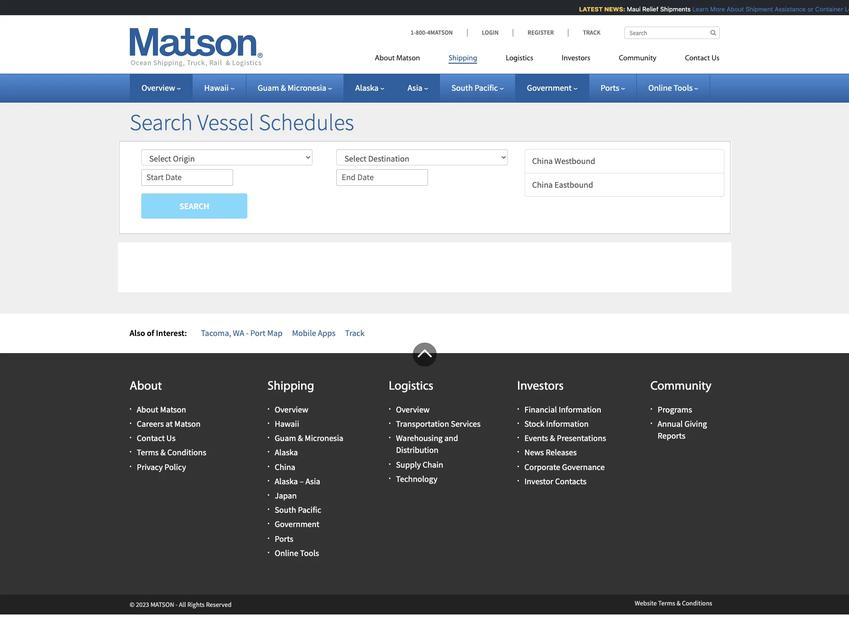 Task type: vqa. For each thing, say whether or not it's contained in the screenshot.
QUESTION
no



Task type: describe. For each thing, give the bounding box(es) containing it.
pacific inside overview hawaii guam & micronesia alaska china alaska – asia japan south pacific government ports online tools
[[298, 505, 321, 516]]

presentations
[[557, 433, 606, 444]]

1 vertical spatial shipping
[[268, 381, 314, 393]]

1 horizontal spatial asia
[[408, 82, 423, 93]]

services
[[451, 419, 481, 430]]

1 horizontal spatial conditions
[[682, 600, 713, 608]]

0 vertical spatial micronesia
[[288, 82, 327, 93]]

japan link
[[275, 491, 297, 502]]

china eastbound
[[532, 179, 593, 190]]

investor
[[525, 476, 554, 487]]

about for about matson
[[375, 55, 395, 62]]

Search search field
[[625, 27, 720, 39]]

news releases link
[[525, 448, 577, 458]]

overview for overview hawaii guam & micronesia alaska china alaska – asia japan south pacific government ports online tools
[[275, 404, 308, 415]]

conditions inside the about matson careers at matson contact us terms & conditions privacy policy
[[167, 448, 206, 458]]

privacy policy link
[[137, 462, 186, 473]]

-
[[246, 328, 249, 339]]

0 horizontal spatial logistics
[[389, 381, 434, 393]]

login
[[482, 29, 499, 37]]

investors inside top menu navigation
[[562, 55, 591, 62]]

supply
[[396, 460, 421, 470]]

1 horizontal spatial ports link
[[601, 82, 625, 93]]

top menu navigation
[[375, 50, 720, 69]]

contact us
[[685, 55, 720, 62]]

1 vertical spatial information
[[546, 419, 589, 430]]

learn
[[688, 5, 704, 13]]

chain
[[423, 460, 443, 470]]

china for china eastbound
[[532, 179, 553, 190]]

investors inside footer
[[518, 381, 564, 393]]

0 horizontal spatial overview link
[[142, 82, 181, 93]]

© 2023 matson ‐ all rights reserved
[[130, 601, 232, 610]]

asia link
[[408, 82, 428, 93]]

stock
[[525, 419, 545, 430]]

investors link
[[548, 50, 605, 69]]

guam & micronesia link for hawaii link corresponding to asia "link"
[[258, 82, 332, 93]]

annual giving reports link
[[658, 419, 707, 442]]

or
[[803, 5, 809, 13]]

0 horizontal spatial government link
[[275, 519, 320, 530]]

governance
[[562, 462, 605, 473]]

careers
[[137, 419, 164, 430]]

tacoma, wa - port map
[[201, 328, 283, 339]]

container
[[811, 5, 839, 13]]

‐
[[176, 601, 178, 610]]

investor contacts link
[[525, 476, 587, 487]]

news
[[525, 448, 544, 458]]

search for search vessel schedules
[[130, 108, 193, 137]]

maui
[[623, 5, 636, 13]]

shipping link
[[435, 50, 492, 69]]

port
[[250, 328, 266, 339]]

china eastbound link
[[525, 173, 725, 197]]

1 horizontal spatial online
[[649, 82, 672, 93]]

of
[[147, 328, 154, 339]]

overview transportation services warehousing and distribution supply chain technology
[[396, 404, 481, 485]]

community link
[[605, 50, 671, 69]]

financial information link
[[525, 404, 602, 415]]

at
[[166, 419, 173, 430]]

logistics link
[[492, 50, 548, 69]]

relief
[[638, 5, 654, 13]]

giving
[[685, 419, 707, 430]]

& inside financial information stock information events & presentations news releases corporate governance investor contacts
[[550, 433, 555, 444]]

map
[[267, 328, 283, 339]]

latest
[[575, 5, 599, 13]]

tacoma, wa - port map link
[[201, 328, 283, 339]]

programs annual giving reports
[[658, 404, 707, 442]]

0 vertical spatial online tools link
[[649, 82, 699, 93]]

china for china westbound
[[532, 156, 553, 167]]

latest news: maui relief shipments learn more about shipment assistance or container loa
[[575, 5, 849, 13]]

technology
[[396, 474, 438, 485]]

assistance
[[771, 5, 802, 13]]

programs link
[[658, 404, 692, 415]]

0 vertical spatial information
[[559, 404, 602, 415]]

1 horizontal spatial terms
[[659, 600, 676, 608]]

1 vertical spatial south pacific link
[[275, 505, 321, 516]]

loa
[[841, 5, 849, 13]]

0 horizontal spatial online tools link
[[275, 548, 319, 559]]

0 vertical spatial track link
[[568, 29, 601, 37]]

all
[[179, 601, 186, 610]]

community inside top menu navigation
[[619, 55, 657, 62]]

online inside overview hawaii guam & micronesia alaska china alaska – asia japan south pacific government ports online tools
[[275, 548, 298, 559]]

overview link for logistics
[[396, 404, 430, 415]]

alaska link for china link
[[275, 448, 298, 458]]

warehousing and distribution link
[[396, 433, 458, 456]]

releases
[[546, 448, 577, 458]]

about matson
[[375, 55, 420, 62]]

terms & conditions link
[[137, 448, 206, 458]]

china inside overview hawaii guam & micronesia alaska china alaska – asia japan south pacific government ports online tools
[[275, 462, 295, 473]]

alaska – asia link
[[275, 476, 320, 487]]

0 vertical spatial guam
[[258, 82, 279, 93]]

hawaii link for china link
[[275, 419, 299, 430]]

reports
[[658, 431, 686, 442]]

overview for overview transportation services warehousing and distribution supply chain technology
[[396, 404, 430, 415]]

and
[[445, 433, 458, 444]]

interest:
[[156, 328, 187, 339]]

register
[[528, 29, 554, 37]]

overview for overview
[[142, 82, 175, 93]]

micronesia inside overview hawaii guam & micronesia alaska china alaska – asia japan south pacific government ports online tools
[[305, 433, 344, 444]]

overview link for shipping
[[275, 404, 308, 415]]

overview hawaii guam & micronesia alaska china alaska – asia japan south pacific government ports online tools
[[275, 404, 344, 559]]

1 horizontal spatial government link
[[527, 82, 578, 93]]

eastbound
[[555, 179, 593, 190]]

china westbound link
[[525, 149, 725, 174]]

1-800-4matson
[[411, 29, 453, 37]]

south pacific
[[452, 82, 498, 93]]

1 vertical spatial track
[[345, 328, 365, 339]]

1 vertical spatial ports link
[[275, 534, 293, 545]]

government inside overview hawaii guam & micronesia alaska china alaska – asia japan south pacific government ports online tools
[[275, 519, 320, 530]]

4matson
[[427, 29, 453, 37]]

events
[[525, 433, 548, 444]]

also of interest:
[[130, 328, 187, 339]]

transportation
[[396, 419, 449, 430]]

corporate
[[525, 462, 561, 473]]

search vessel schedules
[[130, 108, 354, 137]]

website terms & conditions
[[635, 600, 713, 608]]

2 vertical spatial matson
[[174, 419, 201, 430]]

login link
[[467, 29, 513, 37]]

terms inside the about matson careers at matson contact us terms & conditions privacy policy
[[137, 448, 159, 458]]



Task type: locate. For each thing, give the bounding box(es) containing it.
website terms & conditions link
[[635, 600, 713, 608]]

End date text field
[[337, 169, 428, 186]]

0 vertical spatial tools
[[674, 82, 693, 93]]

community down search search field
[[619, 55, 657, 62]]

search button
[[141, 194, 248, 219]]

0 vertical spatial government
[[527, 82, 572, 93]]

community up the programs
[[651, 381, 712, 393]]

–
[[300, 476, 304, 487]]

2023 matson
[[136, 601, 174, 610]]

2 horizontal spatial overview
[[396, 404, 430, 415]]

annual
[[658, 419, 683, 430]]

ports link down japan
[[275, 534, 293, 545]]

0 vertical spatial china
[[532, 156, 553, 167]]

asia down about matson
[[408, 82, 423, 93]]

guam & micronesia link for hawaii link associated with china link
[[275, 433, 344, 444]]

us down the search icon
[[712, 55, 720, 62]]

tacoma,
[[201, 328, 231, 339]]

policy
[[165, 462, 186, 473]]

0 horizontal spatial track
[[345, 328, 365, 339]]

learn more about shipment assistance or container loa link
[[688, 5, 849, 13]]

1 horizontal spatial track link
[[568, 29, 601, 37]]

south pacific link down japan
[[275, 505, 321, 516]]

1 horizontal spatial overview
[[275, 404, 308, 415]]

about matson link down "1-"
[[375, 50, 435, 69]]

& up schedules
[[281, 82, 286, 93]]

1 horizontal spatial overview link
[[275, 404, 308, 415]]

logistics
[[506, 55, 533, 62], [389, 381, 434, 393]]

0 horizontal spatial about matson link
[[137, 404, 186, 415]]

about inside top menu navigation
[[375, 55, 395, 62]]

0 vertical spatial about matson link
[[375, 50, 435, 69]]

about matson link for careers at matson link
[[137, 404, 186, 415]]

©
[[130, 601, 135, 610]]

south down shipping link
[[452, 82, 473, 93]]

japan
[[275, 491, 297, 502]]

track right apps
[[345, 328, 365, 339]]

1-
[[411, 29, 416, 37]]

footer
[[0, 343, 849, 615]]

alaska up china link
[[275, 448, 298, 458]]

china left eastbound
[[532, 179, 553, 190]]

ports link down community link
[[601, 82, 625, 93]]

0 horizontal spatial us
[[166, 433, 176, 444]]

0 vertical spatial hawaii
[[204, 82, 229, 93]]

1 vertical spatial investors
[[518, 381, 564, 393]]

backtop image
[[413, 343, 437, 367]]

transportation services link
[[396, 419, 481, 430]]

0 vertical spatial hawaii link
[[204, 82, 234, 93]]

information up the stock information "link" on the bottom of page
[[559, 404, 602, 415]]

1 horizontal spatial ports
[[601, 82, 620, 93]]

us inside top menu navigation
[[712, 55, 720, 62]]

guam & micronesia
[[258, 82, 327, 93]]

1 horizontal spatial hawaii
[[275, 419, 299, 430]]

pacific
[[475, 82, 498, 93], [298, 505, 321, 516]]

1 horizontal spatial about matson link
[[375, 50, 435, 69]]

1 vertical spatial online tools link
[[275, 548, 319, 559]]

guam inside overview hawaii guam & micronesia alaska china alaska – asia japan south pacific government ports online tools
[[275, 433, 296, 444]]

2 vertical spatial china
[[275, 462, 295, 473]]

0 horizontal spatial government
[[275, 519, 320, 530]]

track
[[583, 29, 601, 37], [345, 328, 365, 339]]

0 vertical spatial logistics
[[506, 55, 533, 62]]

hawaii link up the vessel
[[204, 82, 234, 93]]

about for about
[[130, 381, 162, 393]]

vessel
[[197, 108, 254, 137]]

alaska link
[[356, 82, 384, 93], [275, 448, 298, 458]]

0 horizontal spatial ports link
[[275, 534, 293, 545]]

1 vertical spatial contact us link
[[137, 433, 176, 444]]

reserved
[[206, 601, 232, 610]]

government
[[527, 82, 572, 93], [275, 519, 320, 530]]

online tools
[[649, 82, 693, 93]]

alaska link down about matson
[[356, 82, 384, 93]]

stock information link
[[525, 419, 589, 430]]

apps
[[318, 328, 336, 339]]

guam & micronesia link up schedules
[[258, 82, 332, 93]]

1 horizontal spatial hawaii link
[[275, 419, 299, 430]]

search inside button
[[180, 201, 209, 212]]

0 vertical spatial us
[[712, 55, 720, 62]]

& up –
[[298, 433, 303, 444]]

south pacific link
[[452, 82, 504, 93], [275, 505, 321, 516]]

distribution
[[396, 445, 439, 456]]

0 horizontal spatial terms
[[137, 448, 159, 458]]

government down top menu navigation
[[527, 82, 572, 93]]

logistics inside top menu navigation
[[506, 55, 533, 62]]

1 vertical spatial hawaii
[[275, 419, 299, 430]]

1-800-4matson link
[[411, 29, 467, 37]]

online tools link
[[649, 82, 699, 93], [275, 548, 319, 559]]

us inside the about matson careers at matson contact us terms & conditions privacy policy
[[166, 433, 176, 444]]

technology link
[[396, 474, 438, 485]]

guam up the search vessel schedules on the top left of page
[[258, 82, 279, 93]]

micronesia
[[288, 82, 327, 93], [305, 433, 344, 444]]

community
[[619, 55, 657, 62], [651, 381, 712, 393]]

more
[[706, 5, 721, 13]]

community inside footer
[[651, 381, 712, 393]]

china up 'china eastbound'
[[532, 156, 553, 167]]

0 vertical spatial investors
[[562, 55, 591, 62]]

shipping inside top menu navigation
[[449, 55, 478, 62]]

hawaii link for asia "link"
[[204, 82, 234, 93]]

about matson careers at matson contact us terms & conditions privacy policy
[[137, 404, 206, 473]]

china up the alaska – asia link
[[275, 462, 295, 473]]

1 vertical spatial micronesia
[[305, 433, 344, 444]]

contact us link down the search icon
[[671, 50, 720, 69]]

overview inside overview hawaii guam & micronesia alaska china alaska – asia japan south pacific government ports online tools
[[275, 404, 308, 415]]

& up the "privacy policy" link
[[160, 448, 166, 458]]

track down latest
[[583, 29, 601, 37]]

online
[[649, 82, 672, 93], [275, 548, 298, 559]]

1 vertical spatial community
[[651, 381, 712, 393]]

1 vertical spatial track link
[[345, 328, 365, 339]]

track link down latest
[[568, 29, 601, 37]]

tools inside overview hawaii guam & micronesia alaska china alaska – asia japan south pacific government ports online tools
[[300, 548, 319, 559]]

0 vertical spatial asia
[[408, 82, 423, 93]]

0 horizontal spatial hawaii link
[[204, 82, 234, 93]]

contact us link down careers
[[137, 433, 176, 444]]

1 horizontal spatial track
[[583, 29, 601, 37]]

& inside the about matson careers at matson contact us terms & conditions privacy policy
[[160, 448, 166, 458]]

0 horizontal spatial pacific
[[298, 505, 321, 516]]

2 horizontal spatial overview link
[[396, 404, 430, 415]]

1 vertical spatial conditions
[[682, 600, 713, 608]]

guam up china link
[[275, 433, 296, 444]]

0 vertical spatial south
[[452, 82, 473, 93]]

1 vertical spatial matson
[[160, 404, 186, 415]]

alaska link up china link
[[275, 448, 298, 458]]

china link
[[275, 462, 295, 473]]

financial information stock information events & presentations news releases corporate governance investor contacts
[[525, 404, 606, 487]]

1 horizontal spatial shipping
[[449, 55, 478, 62]]

logistics down backtop image
[[389, 381, 434, 393]]

footer containing about
[[0, 343, 849, 615]]

website
[[635, 600, 657, 608]]

mobile apps
[[292, 328, 336, 339]]

ports down japan
[[275, 534, 293, 545]]

hawaii up the vessel
[[204, 82, 229, 93]]

1 vertical spatial contact
[[137, 433, 165, 444]]

1 horizontal spatial government
[[527, 82, 572, 93]]

information
[[559, 404, 602, 415], [546, 419, 589, 430]]

alaska link for asia "link"
[[356, 82, 384, 93]]

1 vertical spatial china
[[532, 179, 553, 190]]

china westbound
[[532, 156, 596, 167]]

& right website
[[677, 600, 681, 608]]

mobile
[[292, 328, 316, 339]]

0 horizontal spatial online
[[275, 548, 298, 559]]

also
[[130, 328, 145, 339]]

1 horizontal spatial south pacific link
[[452, 82, 504, 93]]

information up events & presentations link at the bottom of the page
[[546, 419, 589, 430]]

& inside overview hawaii guam & micronesia alaska china alaska – asia japan south pacific government ports online tools
[[298, 433, 303, 444]]

& up news releases link
[[550, 433, 555, 444]]

contact down careers
[[137, 433, 165, 444]]

news:
[[600, 5, 621, 13]]

government link down top menu navigation
[[527, 82, 578, 93]]

0 horizontal spatial contact
[[137, 433, 165, 444]]

0 horizontal spatial hawaii
[[204, 82, 229, 93]]

1 horizontal spatial online tools link
[[649, 82, 699, 93]]

0 vertical spatial community
[[619, 55, 657, 62]]

0 vertical spatial pacific
[[475, 82, 498, 93]]

matson for about matson
[[397, 55, 420, 62]]

about for about matson careers at matson contact us terms & conditions privacy policy
[[137, 404, 158, 415]]

government down the japan link
[[275, 519, 320, 530]]

1 vertical spatial alaska link
[[275, 448, 298, 458]]

matson right at
[[174, 419, 201, 430]]

0 vertical spatial track
[[583, 29, 601, 37]]

asia right –
[[306, 476, 320, 487]]

contact down search search field
[[685, 55, 710, 62]]

guam & micronesia link up china link
[[275, 433, 344, 444]]

1 horizontal spatial pacific
[[475, 82, 498, 93]]

0 vertical spatial shipping
[[449, 55, 478, 62]]

shipment
[[741, 5, 769, 13]]

alaska up japan
[[275, 476, 298, 487]]

0 horizontal spatial south pacific link
[[275, 505, 321, 516]]

corporate governance link
[[525, 462, 605, 473]]

track link right apps
[[345, 328, 365, 339]]

1 horizontal spatial tools
[[674, 82, 693, 93]]

0 horizontal spatial asia
[[306, 476, 320, 487]]

0 vertical spatial alaska
[[356, 82, 379, 93]]

1 horizontal spatial us
[[712, 55, 720, 62]]

westbound
[[555, 156, 596, 167]]

1 vertical spatial alaska
[[275, 448, 298, 458]]

about matson link for shipping link
[[375, 50, 435, 69]]

china
[[532, 156, 553, 167], [532, 179, 553, 190], [275, 462, 295, 473]]

us up terms & conditions link
[[166, 433, 176, 444]]

0 horizontal spatial shipping
[[268, 381, 314, 393]]

guam
[[258, 82, 279, 93], [275, 433, 296, 444]]

1 vertical spatial pacific
[[298, 505, 321, 516]]

0 vertical spatial contact us link
[[671, 50, 720, 69]]

1 vertical spatial asia
[[306, 476, 320, 487]]

1 horizontal spatial contact us link
[[671, 50, 720, 69]]

matson inside top menu navigation
[[397, 55, 420, 62]]

mobile apps link
[[292, 328, 336, 339]]

south inside overview hawaii guam & micronesia alaska china alaska – asia japan south pacific government ports online tools
[[275, 505, 296, 516]]

1 vertical spatial government
[[275, 519, 320, 530]]

schedules
[[259, 108, 354, 137]]

0 vertical spatial online
[[649, 82, 672, 93]]

hawaii up china link
[[275, 419, 299, 430]]

&
[[281, 82, 286, 93], [298, 433, 303, 444], [550, 433, 555, 444], [160, 448, 166, 458], [677, 600, 681, 608]]

hawaii link up china link
[[275, 419, 299, 430]]

0 vertical spatial terms
[[137, 448, 159, 458]]

1 horizontal spatial south
[[452, 82, 473, 93]]

0 vertical spatial south pacific link
[[452, 82, 504, 93]]

0 vertical spatial government link
[[527, 82, 578, 93]]

matson down "1-"
[[397, 55, 420, 62]]

south down japan
[[275, 505, 296, 516]]

ports link
[[601, 82, 625, 93], [275, 534, 293, 545]]

overview inside overview transportation services warehousing and distribution supply chain technology
[[396, 404, 430, 415]]

logistics down 'register' link
[[506, 55, 533, 62]]

track link
[[568, 29, 601, 37], [345, 328, 365, 339]]

programs
[[658, 404, 692, 415]]

guam & micronesia link
[[258, 82, 332, 93], [275, 433, 344, 444]]

1 vertical spatial government link
[[275, 519, 320, 530]]

0 vertical spatial search
[[130, 108, 193, 137]]

ports down community link
[[601, 82, 620, 93]]

investors
[[562, 55, 591, 62], [518, 381, 564, 393]]

south pacific link down shipping link
[[452, 82, 504, 93]]

alaska down about matson
[[356, 82, 379, 93]]

search for search
[[180, 201, 209, 212]]

1 vertical spatial about matson link
[[137, 404, 186, 415]]

ports inside overview hawaii guam & micronesia alaska china alaska – asia japan south pacific government ports online tools
[[275, 534, 293, 545]]

contact inside top menu navigation
[[685, 55, 710, 62]]

blue matson logo with ocean, shipping, truck, rail and logistics written beneath it. image
[[130, 28, 263, 67]]

about inside the about matson careers at matson contact us terms & conditions privacy policy
[[137, 404, 158, 415]]

shipments
[[656, 5, 686, 13]]

investors up financial
[[518, 381, 564, 393]]

1 vertical spatial south
[[275, 505, 296, 516]]

us
[[712, 55, 720, 62], [166, 433, 176, 444]]

pacific down shipping link
[[475, 82, 498, 93]]

matson up at
[[160, 404, 186, 415]]

investors down 'register' link
[[562, 55, 591, 62]]

0 horizontal spatial track link
[[345, 328, 365, 339]]

0 horizontal spatial south
[[275, 505, 296, 516]]

about matson link up careers at matson link
[[137, 404, 186, 415]]

financial
[[525, 404, 557, 415]]

matson for about matson careers at matson contact us terms & conditions privacy policy
[[160, 404, 186, 415]]

pacific down –
[[298, 505, 321, 516]]

0 vertical spatial matson
[[397, 55, 420, 62]]

careers at matson link
[[137, 419, 201, 430]]

1 vertical spatial terms
[[659, 600, 676, 608]]

contact inside the about matson careers at matson contact us terms & conditions privacy policy
[[137, 433, 165, 444]]

search image
[[711, 30, 716, 36]]

terms right website
[[659, 600, 676, 608]]

0 vertical spatial ports
[[601, 82, 620, 93]]

0 vertical spatial alaska link
[[356, 82, 384, 93]]

asia inside overview hawaii guam & micronesia alaska china alaska – asia japan south pacific government ports online tools
[[306, 476, 320, 487]]

hawaii inside overview hawaii guam & micronesia alaska china alaska – asia japan south pacific government ports online tools
[[275, 419, 299, 430]]

1 horizontal spatial alaska link
[[356, 82, 384, 93]]

wa
[[233, 328, 244, 339]]

terms up privacy
[[137, 448, 159, 458]]

1 vertical spatial guam
[[275, 433, 296, 444]]

None search field
[[625, 27, 720, 39]]

0 vertical spatial contact
[[685, 55, 710, 62]]

1 vertical spatial online
[[275, 548, 298, 559]]

1 vertical spatial logistics
[[389, 381, 434, 393]]

events & presentations link
[[525, 433, 606, 444]]

Start date text field
[[141, 169, 233, 186]]

government link down the japan link
[[275, 519, 320, 530]]

2 vertical spatial alaska
[[275, 476, 298, 487]]

contacts
[[555, 476, 587, 487]]



